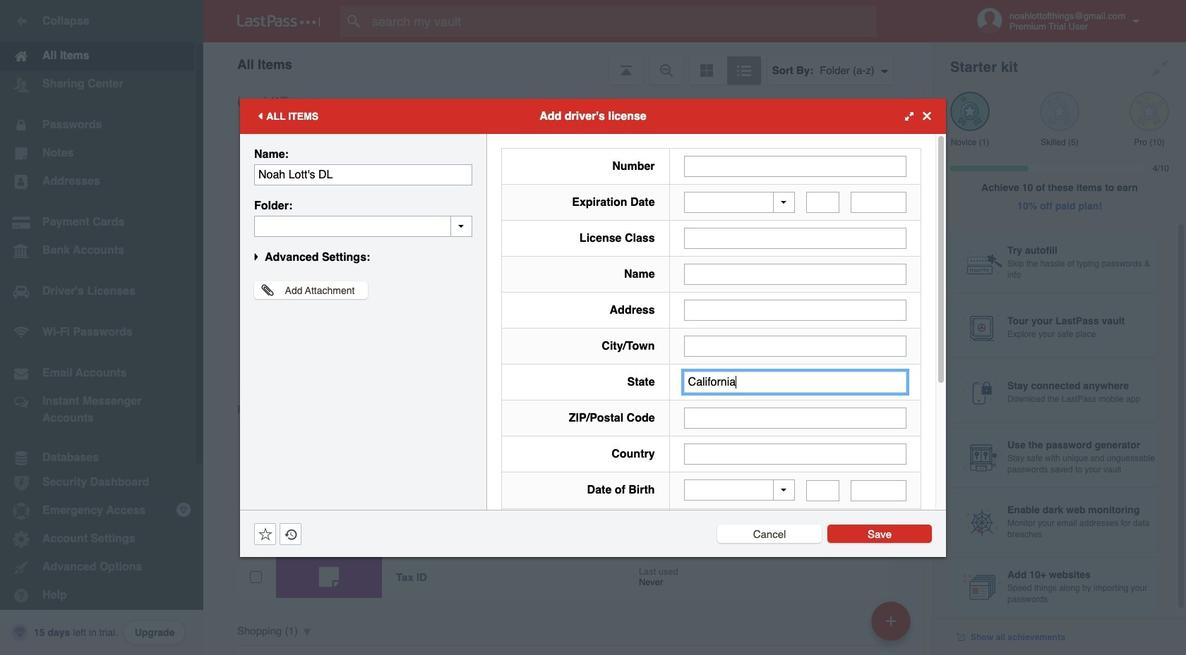 Task type: vqa. For each thing, say whether or not it's contained in the screenshot.
New item element
no



Task type: locate. For each thing, give the bounding box(es) containing it.
None text field
[[851, 192, 906, 213], [254, 216, 472, 237], [684, 228, 906, 249], [684, 264, 906, 285], [684, 408, 906, 429], [684, 444, 906, 465], [851, 480, 906, 502], [851, 192, 906, 213], [254, 216, 472, 237], [684, 228, 906, 249], [684, 264, 906, 285], [684, 408, 906, 429], [684, 444, 906, 465], [851, 480, 906, 502]]

new item image
[[886, 617, 896, 627]]

dialog
[[240, 98, 946, 656]]

Search search field
[[340, 6, 904, 37]]

None text field
[[684, 156, 906, 177], [254, 164, 472, 185], [806, 192, 840, 213], [684, 300, 906, 321], [684, 336, 906, 357], [684, 372, 906, 393], [806, 480, 840, 502], [684, 156, 906, 177], [254, 164, 472, 185], [806, 192, 840, 213], [684, 300, 906, 321], [684, 336, 906, 357], [684, 372, 906, 393], [806, 480, 840, 502]]

lastpass image
[[237, 15, 321, 28]]

search my vault text field
[[340, 6, 904, 37]]



Task type: describe. For each thing, give the bounding box(es) containing it.
main navigation navigation
[[0, 0, 203, 656]]

vault options navigation
[[203, 42, 933, 85]]

new item navigation
[[866, 598, 919, 656]]



